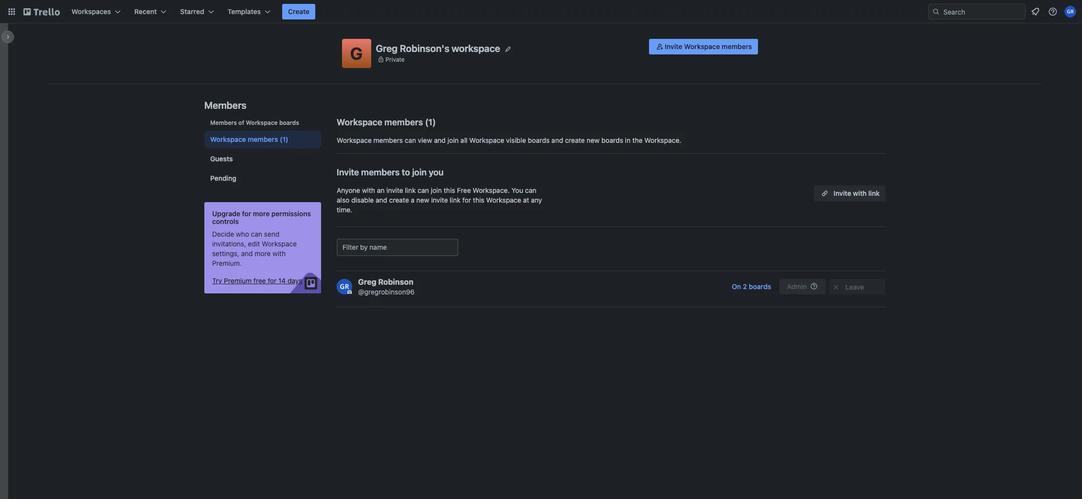 Task type: describe. For each thing, give the bounding box(es) containing it.
premium.
[[212, 259, 242, 268]]

sm image for invite workspace members 'button'
[[655, 42, 665, 52]]

@gregrobinson96
[[358, 288, 415, 296]]

templates button
[[222, 4, 276, 19]]

pending
[[210, 174, 236, 182]]

days
[[288, 277, 302, 285]]

invite workspace members button
[[649, 39, 758, 54]]

all
[[460, 136, 467, 145]]

upgrade
[[212, 210, 240, 218]]

at
[[523, 196, 529, 204]]

1
[[428, 117, 433, 127]]

14
[[278, 277, 286, 285]]

boards right visible
[[528, 136, 550, 145]]

and inside anyone with an invite link can join this free workspace. you can also disable and create a new invite link for this workspace at any time.
[[376, 196, 387, 204]]

greg for greg robinson @gregrobinson96
[[358, 278, 376, 287]]

greg robinson (gregrobinson96) image
[[1065, 6, 1076, 18]]

invite for invite with link
[[834, 189, 851, 198]]

on 2 boards link
[[728, 279, 776, 295]]

leave link
[[830, 279, 886, 295]]

invite with link button
[[814, 186, 886, 201]]

link inside button
[[868, 189, 880, 198]]

and right visible
[[552, 136, 563, 145]]

a
[[411, 196, 415, 204]]

0 horizontal spatial workspace members
[[210, 135, 278, 144]]

greg robinson @gregrobinson96
[[358, 278, 415, 296]]

an
[[377, 186, 385, 195]]

g button
[[342, 39, 371, 68]]

workspace inside upgrade for more permissions controls decide who can send invitations, edit workspace settings, and more with premium.
[[262, 240, 297, 248]]

members for members
[[204, 100, 246, 111]]

for inside upgrade for more permissions controls decide who can send invitations, edit workspace settings, and more with premium.
[[242, 210, 251, 218]]

templates
[[228, 7, 261, 16]]

can down you
[[418, 186, 429, 195]]

the
[[632, 136, 643, 145]]

leave
[[846, 283, 864, 291]]

on 2 boards
[[732, 283, 771, 291]]

for inside anyone with an invite link can join this free workspace. you can also disable and create a new invite link for this workspace at any time.
[[462, 196, 471, 204]]

2
[[743, 283, 747, 291]]

members inside 'button'
[[722, 42, 752, 51]]

open information menu image
[[1048, 7, 1058, 17]]

new inside anyone with an invite link can join this free workspace. you can also disable and create a new invite link for this workspace at any time.
[[416, 196, 429, 204]]

1 horizontal spatial link
[[450, 196, 461, 204]]

guests link
[[204, 150, 321, 168]]

of
[[238, 119, 244, 127]]

recent
[[134, 7, 157, 16]]

primary element
[[0, 0, 1082, 23]]

(
[[425, 117, 428, 127]]

1 vertical spatial this
[[473, 196, 484, 204]]

(1)
[[280, 135, 288, 144]]

you
[[512, 186, 523, 195]]

greg for greg robinson's workspace
[[376, 43, 398, 54]]

join inside anyone with an invite link can join this free workspace. you can also disable and create a new invite link for this workspace at any time.
[[431, 186, 442, 195]]

can up at
[[525, 186, 536, 195]]

private
[[386, 56, 405, 63]]

try premium free for 14 days button
[[212, 276, 302, 286]]

0 vertical spatial more
[[253, 210, 270, 218]]

0 horizontal spatial link
[[405, 186, 416, 195]]

workspace. inside anyone with an invite link can join this free workspace. you can also disable and create a new invite link for this workspace at any time.
[[473, 186, 510, 195]]

)
[[433, 117, 436, 127]]

invite workspace members
[[665, 42, 752, 51]]

create button
[[282, 4, 315, 19]]

1 vertical spatial more
[[255, 250, 271, 258]]

switch to… image
[[7, 7, 17, 17]]

with for anyone
[[362, 186, 375, 195]]

1 horizontal spatial invite
[[431, 196, 448, 204]]

upgrade for more permissions controls decide who can send invitations, edit workspace settings, and more with premium.
[[212, 210, 311, 268]]

controls
[[212, 218, 239, 226]]

Filter by name text field
[[337, 239, 458, 256]]

on
[[732, 283, 741, 291]]

send
[[264, 230, 279, 238]]

anyone
[[337, 186, 360, 195]]

pending link
[[204, 170, 321, 187]]

create
[[288, 7, 310, 16]]

to
[[402, 167, 410, 178]]

time.
[[337, 206, 352, 214]]

premium
[[224, 277, 252, 285]]

view
[[418, 136, 432, 145]]

this member is an admin of this workspace. image
[[347, 290, 352, 295]]

create inside anyone with an invite link can join this free workspace. you can also disable and create a new invite link for this workspace at any time.
[[389, 196, 409, 204]]

any
[[531, 196, 542, 204]]

boards inside "link"
[[749, 283, 771, 291]]



Task type: vqa. For each thing, say whether or not it's contained in the screenshot.
Star or unstar board image at the left of the page
no



Task type: locate. For each thing, give the bounding box(es) containing it.
0 vertical spatial invite
[[386, 186, 403, 195]]

2 vertical spatial invite
[[834, 189, 851, 198]]

admin button
[[780, 279, 826, 295]]

workspace
[[684, 42, 720, 51], [337, 117, 382, 127], [246, 119, 278, 127], [210, 135, 246, 144], [337, 136, 372, 145], [469, 136, 504, 145], [486, 196, 521, 204], [262, 240, 297, 248]]

visible
[[506, 136, 526, 145]]

0 vertical spatial greg
[[376, 43, 398, 54]]

who
[[236, 230, 249, 238]]

1 horizontal spatial workspace members
[[337, 117, 423, 127]]

2 horizontal spatial invite
[[834, 189, 851, 198]]

1 vertical spatial create
[[389, 196, 409, 204]]

1 vertical spatial join
[[412, 167, 427, 178]]

0 vertical spatial workspace.
[[644, 136, 681, 145]]

try
[[212, 277, 222, 285]]

try premium free for 14 days
[[212, 277, 302, 285]]

invitations,
[[212, 240, 246, 248]]

search image
[[932, 8, 940, 16]]

permissions
[[271, 210, 311, 218]]

more up send
[[253, 210, 270, 218]]

2 horizontal spatial with
[[853, 189, 867, 198]]

join down you
[[431, 186, 442, 195]]

with
[[362, 186, 375, 195], [853, 189, 867, 198], [273, 250, 286, 258]]

0 vertical spatial this
[[444, 186, 455, 195]]

join left the all
[[448, 136, 459, 145]]

0 horizontal spatial join
[[412, 167, 427, 178]]

0 horizontal spatial sm image
[[655, 42, 665, 52]]

0 vertical spatial workspace members
[[337, 117, 423, 127]]

for left 14
[[268, 277, 276, 285]]

invite members to join you
[[337, 167, 444, 178]]

boards up the (1)
[[279, 119, 299, 127]]

this left free in the top left of the page
[[444, 186, 455, 195]]

workspace.
[[644, 136, 681, 145], [473, 186, 510, 195]]

free
[[457, 186, 471, 195]]

this
[[444, 186, 455, 195], [473, 196, 484, 204]]

0 vertical spatial sm image
[[655, 42, 665, 52]]

boards
[[279, 119, 299, 127], [528, 136, 550, 145], [601, 136, 623, 145], [749, 283, 771, 291]]

1 horizontal spatial with
[[362, 186, 375, 195]]

robinson's
[[400, 43, 449, 54]]

invite inside button
[[834, 189, 851, 198]]

workspaces
[[72, 7, 111, 16]]

1 vertical spatial invite
[[337, 167, 359, 178]]

greg inside the greg robinson @gregrobinson96
[[358, 278, 376, 287]]

0 vertical spatial join
[[448, 136, 459, 145]]

and down an on the top left of page
[[376, 196, 387, 204]]

starred button
[[174, 4, 220, 19]]

0 horizontal spatial for
[[242, 210, 251, 218]]

workspace members down of
[[210, 135, 278, 144]]

can inside upgrade for more permissions controls decide who can send invitations, edit workspace settings, and more with premium.
[[251, 230, 262, 238]]

0 vertical spatial for
[[462, 196, 471, 204]]

0 notifications image
[[1030, 6, 1041, 18]]

join
[[448, 136, 459, 145], [412, 167, 427, 178], [431, 186, 442, 195]]

Search field
[[940, 4, 1025, 19]]

new left in
[[587, 136, 600, 145]]

1 horizontal spatial sm image
[[831, 283, 841, 292]]

members left of
[[210, 119, 237, 127]]

members up of
[[204, 100, 246, 111]]

0 horizontal spatial new
[[416, 196, 429, 204]]

1 horizontal spatial for
[[268, 277, 276, 285]]

for inside button
[[268, 277, 276, 285]]

new
[[587, 136, 600, 145], [416, 196, 429, 204]]

more down edit
[[255, 250, 271, 258]]

boards right 2
[[749, 283, 771, 291]]

2 horizontal spatial join
[[448, 136, 459, 145]]

1 vertical spatial members
[[210, 119, 237, 127]]

invite right an on the top left of page
[[386, 186, 403, 195]]

1 horizontal spatial workspace.
[[644, 136, 681, 145]]

invite
[[386, 186, 403, 195], [431, 196, 448, 204]]

starred
[[180, 7, 204, 16]]

0 vertical spatial new
[[587, 136, 600, 145]]

greg up private
[[376, 43, 398, 54]]

members
[[722, 42, 752, 51], [384, 117, 423, 127], [248, 135, 278, 144], [374, 136, 403, 145], [361, 167, 400, 178]]

settings,
[[212, 250, 239, 258]]

boards left in
[[601, 136, 623, 145]]

greg up @gregrobinson96
[[358, 278, 376, 287]]

1 vertical spatial workspace members
[[210, 135, 278, 144]]

1 horizontal spatial new
[[587, 136, 600, 145]]

edit
[[248, 240, 260, 248]]

join right to
[[412, 167, 427, 178]]

disable
[[351, 196, 374, 204]]

for
[[462, 196, 471, 204], [242, 210, 251, 218], [268, 277, 276, 285]]

can left view
[[405, 136, 416, 145]]

2 horizontal spatial for
[[462, 196, 471, 204]]

1 horizontal spatial join
[[431, 186, 442, 195]]

guests
[[210, 155, 233, 163]]

in
[[625, 136, 631, 145]]

1 vertical spatial for
[[242, 210, 251, 218]]

workspace
[[452, 43, 500, 54]]

1 vertical spatial workspace.
[[473, 186, 510, 195]]

with for invite
[[853, 189, 867, 198]]

1 vertical spatial greg
[[358, 278, 376, 287]]

workspace members left (
[[337, 117, 423, 127]]

2 horizontal spatial link
[[868, 189, 880, 198]]

1 horizontal spatial this
[[473, 196, 484, 204]]

greg
[[376, 43, 398, 54], [358, 278, 376, 287]]

sm image
[[655, 42, 665, 52], [831, 283, 841, 292]]

back to home image
[[23, 4, 60, 19]]

members of workspace boards
[[210, 119, 299, 127]]

with inside upgrade for more permissions controls decide who can send invitations, edit workspace settings, and more with premium.
[[273, 250, 286, 258]]

workspace. right the
[[644, 136, 681, 145]]

0 vertical spatial invite
[[665, 42, 682, 51]]

with inside button
[[853, 189, 867, 198]]

0 horizontal spatial invite
[[337, 167, 359, 178]]

1 vertical spatial sm image
[[831, 283, 841, 292]]

sm image inside leave link
[[831, 283, 841, 292]]

0 horizontal spatial create
[[389, 196, 409, 204]]

( 1 )
[[425, 117, 436, 127]]

2 vertical spatial join
[[431, 186, 442, 195]]

sm image inside invite workspace members 'button'
[[655, 42, 665, 52]]

0 horizontal spatial invite
[[386, 186, 403, 195]]

0 vertical spatial create
[[565, 136, 585, 145]]

greg robinson's workspace
[[376, 43, 500, 54]]

link
[[405, 186, 416, 195], [868, 189, 880, 198], [450, 196, 461, 204]]

members
[[204, 100, 246, 111], [210, 119, 237, 127]]

0 horizontal spatial this
[[444, 186, 455, 195]]

this left at
[[473, 196, 484, 204]]

g
[[350, 43, 363, 63]]

can
[[405, 136, 416, 145], [418, 186, 429, 195], [525, 186, 536, 195], [251, 230, 262, 238]]

0 horizontal spatial with
[[273, 250, 286, 258]]

with inside anyone with an invite link can join this free workspace. you can also disable and create a new invite link for this workspace at any time.
[[362, 186, 375, 195]]

2 vertical spatial for
[[268, 277, 276, 285]]

recent button
[[128, 4, 172, 19]]

0 vertical spatial members
[[204, 100, 246, 111]]

and
[[434, 136, 446, 145], [552, 136, 563, 145], [376, 196, 387, 204], [241, 250, 253, 258]]

anyone with an invite link can join this free workspace. you can also disable and create a new invite link for this workspace at any time.
[[337, 186, 542, 214]]

workspaces button
[[66, 4, 127, 19]]

members for members of workspace boards
[[210, 119, 237, 127]]

invite inside 'button'
[[665, 42, 682, 51]]

invite
[[665, 42, 682, 51], [337, 167, 359, 178], [834, 189, 851, 198]]

you
[[429, 167, 444, 178]]

for down free in the top left of the page
[[462, 196, 471, 204]]

more
[[253, 210, 270, 218], [255, 250, 271, 258]]

and down edit
[[241, 250, 253, 258]]

and inside upgrade for more permissions controls decide who can send invitations, edit workspace settings, and more with premium.
[[241, 250, 253, 258]]

decide
[[212, 230, 234, 238]]

create
[[565, 136, 585, 145], [389, 196, 409, 204]]

new right a
[[416, 196, 429, 204]]

also
[[337, 196, 350, 204]]

and right view
[[434, 136, 446, 145]]

workspace inside 'button'
[[684, 42, 720, 51]]

can up edit
[[251, 230, 262, 238]]

1 vertical spatial new
[[416, 196, 429, 204]]

admin
[[787, 283, 807, 291]]

sm image for leave link
[[831, 283, 841, 292]]

free
[[253, 277, 266, 285]]

workspace. left you
[[473, 186, 510, 195]]

robinson
[[378, 278, 413, 287]]

1 horizontal spatial create
[[565, 136, 585, 145]]

invite right a
[[431, 196, 448, 204]]

invite for invite workspace members
[[665, 42, 682, 51]]

1 horizontal spatial invite
[[665, 42, 682, 51]]

workspace members can view and join all workspace visible boards and create new boards in the workspace.
[[337, 136, 681, 145]]

workspace inside anyone with an invite link can join this free workspace. you can also disable and create a new invite link for this workspace at any time.
[[486, 196, 521, 204]]

for right upgrade
[[242, 210, 251, 218]]

0 horizontal spatial workspace.
[[473, 186, 510, 195]]

workspace members
[[337, 117, 423, 127], [210, 135, 278, 144]]

1 vertical spatial invite
[[431, 196, 448, 204]]

invite with link
[[834, 189, 880, 198]]

invite for invite members to join you
[[337, 167, 359, 178]]



